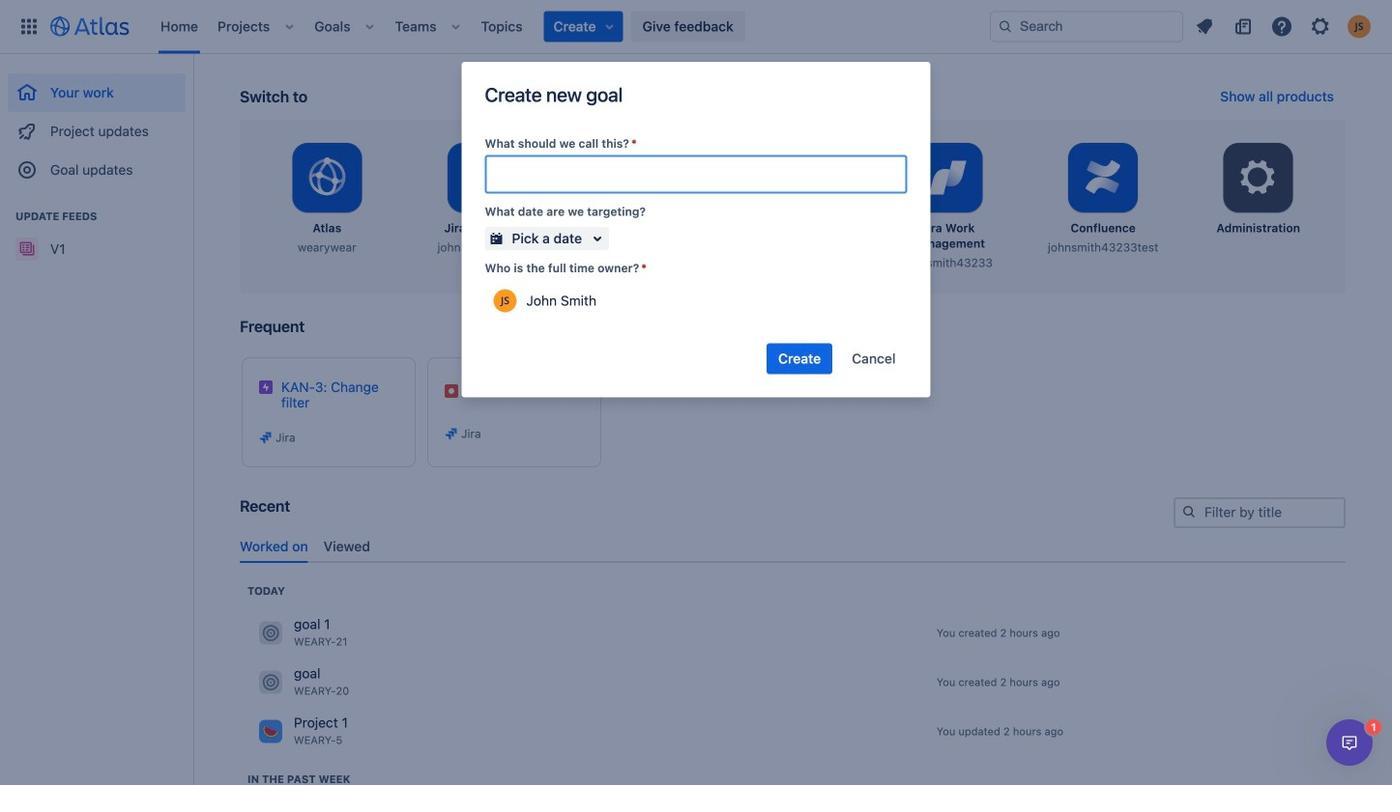 Task type: vqa. For each thing, say whether or not it's contained in the screenshot.
leftmost list
no



Task type: describe. For each thing, give the bounding box(es) containing it.
settings image
[[1235, 155, 1282, 201]]

jira image
[[258, 430, 274, 446]]

2 heading from the top
[[247, 772, 350, 786]]

search image
[[1181, 505, 1197, 520]]

1 group from the top
[[8, 54, 186, 195]]

2 townsquare image from the top
[[259, 721, 282, 744]]

2 group from the top
[[8, 189, 186, 275]]

1 heading from the top
[[247, 584, 285, 599]]

search image
[[998, 19, 1013, 34]]

Filter by title field
[[1176, 500, 1344, 527]]



Task type: locate. For each thing, give the bounding box(es) containing it.
help image
[[1270, 15, 1294, 38]]

jira image
[[444, 426, 459, 442], [444, 426, 459, 442], [258, 430, 274, 446]]

None field
[[487, 157, 905, 192]]

dialog
[[1326, 720, 1373, 767]]

None search field
[[990, 11, 1183, 42]]

1 townsquare image from the top
[[259, 622, 282, 645]]

banner
[[0, 0, 1392, 54]]

0 vertical spatial heading
[[247, 584, 285, 599]]

top element
[[12, 0, 990, 54]]

0 vertical spatial townsquare image
[[259, 622, 282, 645]]

group
[[8, 54, 186, 195], [8, 189, 186, 275]]

townsquare image
[[259, 671, 282, 694]]

1 vertical spatial heading
[[247, 772, 350, 786]]

tab list
[[232, 531, 1353, 563]]

townsquare image up townsquare image
[[259, 622, 282, 645]]

1 vertical spatial townsquare image
[[259, 721, 282, 744]]

Search field
[[990, 11, 1183, 42]]

townsquare image down townsquare image
[[259, 721, 282, 744]]

heading
[[247, 584, 285, 599], [247, 772, 350, 786]]

townsquare image
[[259, 622, 282, 645], [259, 721, 282, 744]]



